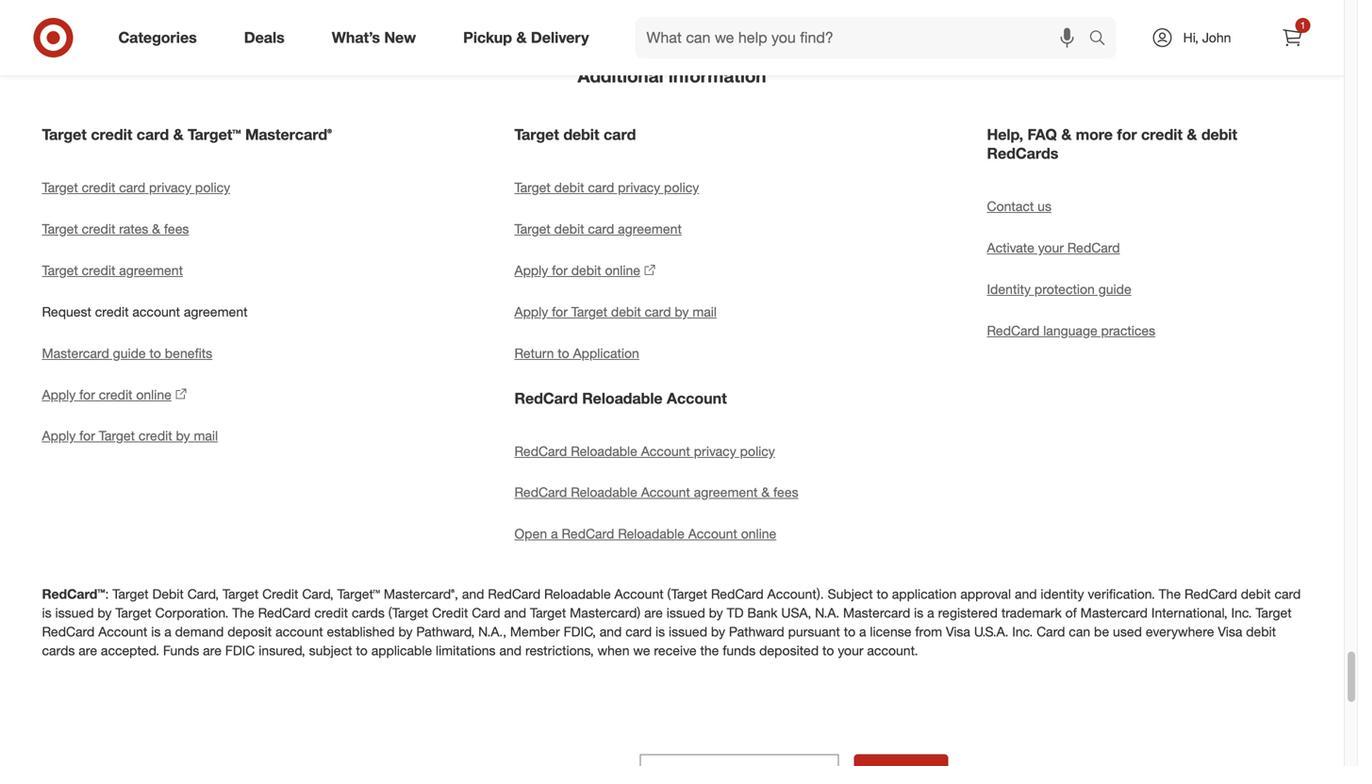 Task type: locate. For each thing, give the bounding box(es) containing it.
2 horizontal spatial are
[[644, 605, 663, 622]]

privacy up target debit card agreement link
[[618, 179, 660, 196]]

1 vertical spatial mail
[[194, 428, 218, 444]]

when
[[598, 643, 630, 660]]

1 horizontal spatial the
[[1159, 586, 1181, 603]]

to down pursuant
[[823, 643, 834, 660]]

mastercard down request
[[42, 345, 109, 362]]

mastercard down verification.
[[1081, 605, 1148, 622]]

account down redcard reloadable account agreement & fees link
[[688, 526, 737, 543]]

your right activate in the right of the page
[[1038, 239, 1064, 256]]

card, up "established"
[[302, 586, 334, 603]]

privacy
[[149, 179, 192, 196], [618, 179, 660, 196], [694, 443, 736, 460]]

card
[[137, 125, 169, 144], [604, 125, 636, 144], [119, 179, 145, 196], [588, 179, 614, 196], [588, 221, 614, 237], [645, 304, 671, 320], [1275, 586, 1301, 603], [626, 624, 652, 641]]

0 horizontal spatial mail
[[194, 428, 218, 444]]

1 horizontal spatial (target
[[667, 586, 707, 603]]

0 horizontal spatial credit
[[262, 586, 298, 603]]

apply for apply for target debit card by mail
[[515, 304, 548, 320]]

credit
[[262, 586, 298, 603], [432, 605, 468, 622]]

for down target debit card agreement
[[552, 262, 568, 279]]

what's new
[[332, 28, 416, 47]]

the up international,
[[1159, 586, 1181, 603]]

0 horizontal spatial online
[[136, 386, 172, 403]]

card,
[[187, 586, 219, 603], [302, 586, 334, 603]]

agreement down target debit card privacy policy link
[[618, 221, 682, 237]]

to down "established"
[[356, 643, 368, 660]]

0 horizontal spatial are
[[79, 643, 97, 660]]

for down apply for credit online
[[79, 428, 95, 444]]

reloadable down redcard reloadable account privacy policy
[[571, 485, 637, 501]]

usa,
[[781, 605, 811, 622]]

target right international,
[[1256, 605, 1292, 622]]

0 vertical spatial guide
[[1099, 281, 1132, 297]]

to left benefits
[[149, 345, 161, 362]]

for for apply for target credit by mail
[[79, 428, 95, 444]]

target credit rates & fees
[[42, 221, 189, 237]]

0 vertical spatial target™
[[188, 125, 241, 144]]

the
[[700, 643, 719, 660]]

1 horizontal spatial credit
[[432, 605, 468, 622]]

credit inside 'link'
[[95, 304, 129, 320]]

policy for credit
[[195, 179, 230, 196]]

are up we
[[644, 605, 663, 622]]

a right open
[[551, 526, 558, 543]]

return to application link
[[515, 333, 830, 374]]

inc. down trademark
[[1012, 624, 1033, 641]]

target credit card privacy policy
[[42, 179, 230, 196]]

application
[[892, 586, 957, 603]]

credit up target credit rates & fees
[[82, 179, 115, 196]]

apply down apply for credit online
[[42, 428, 76, 444]]

online up account).
[[741, 526, 776, 543]]

0 vertical spatial online
[[605, 262, 640, 279]]

mastercard
[[42, 345, 109, 362], [843, 605, 910, 622], [1081, 605, 1148, 622]]

0 horizontal spatial the
[[232, 605, 254, 622]]

0 horizontal spatial target™
[[188, 125, 241, 144]]

2 horizontal spatial mastercard
[[1081, 605, 1148, 622]]

2 horizontal spatial policy
[[740, 443, 775, 460]]

pursuant
[[788, 624, 840, 641]]

1 horizontal spatial card,
[[302, 586, 334, 603]]

1 vertical spatial inc.
[[1012, 624, 1033, 641]]

apply down mastercard guide to benefits
[[42, 386, 76, 403]]

and up the n.a.,
[[462, 586, 484, 603]]

policy
[[195, 179, 230, 196], [664, 179, 699, 196], [740, 443, 775, 460]]

a inside 'open a redcard reloadable account online' link
[[551, 526, 558, 543]]

0 vertical spatial card
[[472, 605, 500, 622]]

apply for target debit card by mail
[[515, 304, 717, 320]]

contact us
[[987, 198, 1052, 214]]

categories link
[[102, 17, 220, 58]]

accepted.
[[101, 643, 159, 660]]

mail down 'apply for credit online' link on the left of the page
[[194, 428, 218, 444]]

1 vertical spatial cards
[[42, 643, 75, 660]]

1 horizontal spatial privacy
[[618, 179, 660, 196]]

2 horizontal spatial privacy
[[694, 443, 736, 460]]

used
[[1113, 624, 1142, 641]]

target credit agreement
[[42, 262, 183, 279]]

rates
[[119, 221, 148, 237]]

and down the n.a.,
[[499, 643, 522, 660]]

0 horizontal spatial fees
[[164, 221, 189, 237]]

apply for debit online link
[[515, 250, 830, 291]]

cards
[[352, 605, 385, 622], [42, 643, 75, 660]]

insured,
[[259, 643, 305, 660]]

mail down apply for debit online link
[[693, 304, 717, 320]]

mastercard®
[[245, 125, 332, 144]]

agreement down redcard reloadable account privacy policy link
[[694, 485, 758, 501]]

what's new link
[[316, 17, 440, 58]]

funds
[[163, 643, 199, 660]]

0 horizontal spatial your
[[838, 643, 864, 660]]

apply inside apply for debit online link
[[515, 262, 548, 279]]

your down pursuant
[[838, 643, 864, 660]]

0 vertical spatial the
[[1159, 586, 1181, 603]]

1 vertical spatial target™
[[337, 586, 380, 603]]

0 horizontal spatial card
[[472, 605, 500, 622]]

to right subject
[[877, 586, 888, 603]]

0 horizontal spatial inc.
[[1012, 624, 1033, 641]]

to
[[149, 345, 161, 362], [558, 345, 569, 362], [877, 586, 888, 603], [844, 624, 856, 641], [356, 643, 368, 660], [823, 643, 834, 660]]

your
[[1038, 239, 1064, 256], [838, 643, 864, 660]]

reloadable up mastercard)
[[544, 586, 611, 603]]

verification.
[[1088, 586, 1155, 603]]

credit up "established"
[[314, 605, 348, 622]]

deposit
[[228, 624, 272, 641]]

credit left rates
[[82, 221, 115, 237]]

us
[[1038, 198, 1052, 214]]

0 vertical spatial account
[[132, 304, 180, 320]]

target debit card agreement
[[515, 221, 682, 237]]

online up apply for target credit by mail
[[136, 386, 172, 403]]

your inside : target debit card, target credit card, target™ mastercard®, and redcard reloadable account (target redcard account). subject to application approval and identity verification. the redcard debit card is issued by target corporation. the redcard credit cards (target credit card and target mastercard) are issued by td bank usa, n.a. mastercard is a registered trademark of mastercard international, inc. target redcard account is a demand deposit account established by pathward, n.a., member fdic, and card is issued by pathward pursuant to a license from visa u.s.a. inc. card can be used everywhere visa debit cards are accepted. funds are fdic insured, subject to applicable limitations and restrictions, when we receive the funds deposited to your account.
[[838, 643, 864, 660]]

&
[[516, 28, 527, 47], [173, 125, 184, 144], [1061, 125, 1072, 144], [1187, 125, 1197, 144], [152, 221, 160, 237], [762, 485, 770, 501]]

categories
[[118, 28, 197, 47]]

target credit rates & fees link
[[42, 208, 357, 250]]

open
[[515, 526, 547, 543]]

subject
[[309, 643, 352, 660]]

for down mastercard guide to benefits
[[79, 386, 95, 403]]

apply inside apply for target credit by mail link
[[42, 428, 76, 444]]

card, up "corporation."
[[187, 586, 219, 603]]

0 horizontal spatial visa
[[946, 624, 971, 641]]

deposited
[[759, 643, 819, 660]]

agreement up request credit account agreement
[[119, 262, 183, 279]]

target up deposit
[[223, 586, 259, 603]]

account inside : target debit card, target credit card, target™ mastercard®, and redcard reloadable account (target redcard account). subject to application approval and identity verification. the redcard debit card is issued by target corporation. the redcard credit cards (target credit card and target mastercard) are issued by td bank usa, n.a. mastercard is a registered trademark of mastercard international, inc. target redcard account is a demand deposit account established by pathward, n.a., member fdic, and card is issued by pathward pursuant to a license from visa u.s.a. inc. card can be used everywhere visa debit cards are accepted. funds are fdic insured, subject to applicable limitations and restrictions, when we receive the funds deposited to your account.
[[275, 624, 323, 641]]

fdic,
[[564, 624, 596, 641]]

td
[[727, 605, 744, 622]]

card down trademark
[[1037, 624, 1065, 641]]

1 horizontal spatial policy
[[664, 179, 699, 196]]

apply inside 'apply for credit online' link
[[42, 386, 76, 403]]

for for apply for debit online
[[552, 262, 568, 279]]

account up insured, on the left of page
[[275, 624, 323, 641]]

n.a.,
[[478, 624, 507, 641]]

is
[[42, 605, 52, 622], [914, 605, 924, 622], [151, 624, 161, 641], [656, 624, 665, 641]]

privacy for credit
[[149, 179, 192, 196]]

fees
[[164, 221, 189, 237], [774, 485, 799, 501]]

0 vertical spatial fees
[[164, 221, 189, 237]]

are left accepted.
[[79, 643, 97, 660]]

0 horizontal spatial (target
[[388, 605, 428, 622]]

redcard language practices
[[987, 322, 1156, 339]]

issued
[[55, 605, 94, 622], [667, 605, 705, 622], [669, 624, 707, 641]]

1 horizontal spatial target™
[[337, 586, 380, 603]]

mastercard guide to benefits link
[[42, 333, 357, 374]]

to right pursuant
[[844, 624, 856, 641]]

0 horizontal spatial cards
[[42, 643, 75, 660]]

online up apply for target debit card by mail
[[605, 262, 640, 279]]

target up apply for debit online
[[515, 221, 551, 237]]

activate
[[987, 239, 1035, 256]]

identity protection guide
[[987, 281, 1132, 297]]

approval
[[961, 586, 1011, 603]]

0 horizontal spatial card,
[[187, 586, 219, 603]]

1 vertical spatial your
[[838, 643, 864, 660]]

for for apply for target debit card by mail
[[552, 304, 568, 320]]

identity protection guide link
[[987, 269, 1302, 310]]

deals
[[244, 28, 285, 47]]

1 vertical spatial account
[[275, 624, 323, 641]]

agreement down target credit agreement link
[[184, 304, 248, 320]]

john
[[1202, 29, 1231, 46]]

search button
[[1080, 17, 1126, 62]]

target up target credit rates & fees
[[42, 179, 78, 196]]

request credit account agreement
[[42, 304, 248, 320]]

visa down registered
[[946, 624, 971, 641]]

practices
[[1101, 322, 1156, 339]]

reloadable for redcard reloadable account privacy policy
[[571, 443, 637, 460]]

reloadable down the redcard reloadable account agreement & fees
[[618, 526, 685, 543]]

0 horizontal spatial account
[[132, 304, 180, 320]]

redcard
[[1068, 239, 1120, 256], [987, 322, 1040, 339], [515, 389, 578, 408], [515, 443, 567, 460], [515, 485, 567, 501], [562, 526, 614, 543], [488, 586, 541, 603], [711, 586, 764, 603], [1185, 586, 1237, 603], [258, 605, 311, 622], [42, 624, 95, 641]]

target credit card & target™ mastercard®
[[42, 125, 332, 144]]

1 vertical spatial card
[[1037, 624, 1065, 641]]

online
[[605, 262, 640, 279], [136, 386, 172, 403], [741, 526, 776, 543]]

0 horizontal spatial mastercard
[[42, 345, 109, 362]]

inc. right international,
[[1231, 605, 1252, 622]]

mastercard®,
[[384, 586, 458, 603]]

visa down international,
[[1218, 624, 1243, 641]]

online for apply for debit online
[[605, 262, 640, 279]]

and up when
[[600, 624, 622, 641]]

agreement for redcard reloadable account agreement & fees
[[694, 485, 758, 501]]

mail inside apply for target credit by mail link
[[194, 428, 218, 444]]

open a redcard reloadable account online
[[515, 526, 776, 543]]

credit down target credit agreement
[[95, 304, 129, 320]]

reloadable down 'redcard reloadable account'
[[571, 443, 637, 460]]

a up funds
[[164, 624, 171, 641]]

0 horizontal spatial privacy
[[149, 179, 192, 196]]

0 vertical spatial mail
[[693, 304, 717, 320]]

additional information
[[578, 65, 766, 87]]

to right return
[[558, 345, 569, 362]]

(target down the mastercard®,
[[388, 605, 428, 622]]

target debit card privacy policy
[[515, 179, 699, 196]]

target™ up target credit card privacy policy link
[[188, 125, 241, 144]]

2 card, from the left
[[302, 586, 334, 603]]

apply for credit online link
[[42, 374, 357, 416]]

1 vertical spatial online
[[136, 386, 172, 403]]

mastercard up the license
[[843, 605, 910, 622]]

None text field
[[640, 755, 839, 767]]

1 horizontal spatial your
[[1038, 239, 1064, 256]]

account up mastercard guide to benefits
[[132, 304, 180, 320]]

is down the 'redcard™'
[[42, 605, 52, 622]]

by down : at the left of the page
[[98, 605, 112, 622]]

credit right more
[[1141, 125, 1183, 144]]

application
[[573, 345, 639, 362]]

1 horizontal spatial mail
[[693, 304, 717, 320]]

What can we help you find? suggestions appear below search field
[[635, 17, 1094, 58]]

agreement inside 'link'
[[184, 304, 248, 320]]

guide down request credit account agreement
[[113, 345, 146, 362]]

0 vertical spatial cards
[[352, 605, 385, 622]]

0 vertical spatial inc.
[[1231, 605, 1252, 622]]

guide
[[1099, 281, 1132, 297], [113, 345, 146, 362]]

target down apply for debit online
[[571, 304, 607, 320]]

1 horizontal spatial visa
[[1218, 624, 1243, 641]]

0 vertical spatial credit
[[262, 586, 298, 603]]

1 horizontal spatial cards
[[352, 605, 385, 622]]

inc.
[[1231, 605, 1252, 622], [1012, 624, 1033, 641]]

card up the n.a.,
[[472, 605, 500, 622]]

apply for apply for debit online
[[515, 262, 548, 279]]

target right : at the left of the page
[[113, 586, 149, 603]]

1 vertical spatial credit
[[432, 605, 468, 622]]

target up target debit card privacy policy
[[515, 125, 559, 144]]

are
[[644, 605, 663, 622], [79, 643, 97, 660], [203, 643, 222, 660]]

apply
[[515, 262, 548, 279], [515, 304, 548, 320], [42, 386, 76, 403], [42, 428, 76, 444]]

1 horizontal spatial account
[[275, 624, 323, 641]]

target™ up "established"
[[337, 586, 380, 603]]

1 vertical spatial fees
[[774, 485, 799, 501]]

apply down target debit card agreement
[[515, 262, 548, 279]]

pickup
[[463, 28, 512, 47]]

credit inside help, faq & more for credit & debit redcards
[[1141, 125, 1183, 144]]

0 horizontal spatial guide
[[113, 345, 146, 362]]

target credit card privacy policy link
[[42, 167, 357, 208]]

1 horizontal spatial inc.
[[1231, 605, 1252, 622]]

privacy up target credit rates & fees link
[[149, 179, 192, 196]]

by
[[675, 304, 689, 320], [176, 428, 190, 444], [98, 605, 112, 622], [709, 605, 723, 622], [398, 624, 413, 641], [711, 624, 725, 641]]

reloadable
[[582, 389, 663, 408], [571, 443, 637, 460], [571, 485, 637, 501], [618, 526, 685, 543], [544, 586, 611, 603]]

1 horizontal spatial are
[[203, 643, 222, 660]]

privacy up redcard reloadable account agreement & fees link
[[694, 443, 736, 460]]

1 horizontal spatial online
[[605, 262, 640, 279]]

are down demand
[[203, 643, 222, 660]]

cards down the 'redcard™'
[[42, 643, 75, 660]]

pathward,
[[416, 624, 475, 641]]

the up deposit
[[232, 605, 254, 622]]

2 vertical spatial online
[[741, 526, 776, 543]]

guide up practices
[[1099, 281, 1132, 297]]

by up the applicable
[[398, 624, 413, 641]]

new
[[384, 28, 416, 47]]

credit up deposit
[[262, 586, 298, 603]]

0 horizontal spatial policy
[[195, 179, 230, 196]]

apply up return
[[515, 304, 548, 320]]

(target up receive
[[667, 586, 707, 603]]



Task type: describe. For each thing, give the bounding box(es) containing it.
account inside "request credit account agreement" 'link'
[[132, 304, 180, 320]]

: target debit card, target credit card, target™ mastercard®, and redcard reloadable account (target redcard account). subject to application approval and identity verification. the redcard debit card is issued by target corporation. the redcard credit cards (target credit card and target mastercard) are issued by td bank usa, n.a. mastercard is a registered trademark of mastercard international, inc. target redcard account is a demand deposit account established by pathward, n.a., member fdic, and card is issued by pathward pursuant to a license from visa u.s.a. inc. card can be used everywhere visa debit cards are accepted. funds are fdic insured, subject to applicable limitations and restrictions, when we receive the funds deposited to your account.
[[42, 586, 1301, 660]]

account).
[[767, 586, 824, 603]]

account up redcard reloadable account agreement & fees link
[[641, 443, 690, 460]]

mastercard guide to benefits
[[42, 345, 212, 362]]

0 vertical spatial (target
[[667, 586, 707, 603]]

demand
[[175, 624, 224, 641]]

1 card, from the left
[[187, 586, 219, 603]]

agreement for target debit card agreement
[[618, 221, 682, 237]]

reloadable inside : target debit card, target credit card, target™ mastercard®, and redcard reloadable account (target redcard account). subject to application approval and identity verification. the redcard debit card is issued by target corporation. the redcard credit cards (target credit card and target mastercard) are issued by td bank usa, n.a. mastercard is a registered trademark of mastercard international, inc. target redcard account is a demand deposit account established by pathward, n.a., member fdic, and card is issued by pathward pursuant to a license from visa u.s.a. inc. card can be used everywhere visa debit cards are accepted. funds are fdic insured, subject to applicable limitations and restrictions, when we receive the funds deposited to your account.
[[544, 586, 611, 603]]

from
[[915, 624, 942, 641]]

by down apply for debit online link
[[675, 304, 689, 320]]

contact us link
[[987, 186, 1302, 227]]

and up the member
[[504, 605, 526, 622]]

1 vertical spatial the
[[232, 605, 254, 622]]

1 horizontal spatial fees
[[774, 485, 799, 501]]

identity
[[1041, 586, 1084, 603]]

redcard language practices link
[[987, 310, 1302, 352]]

registered
[[938, 605, 998, 622]]

2 horizontal spatial online
[[741, 526, 776, 543]]

1 horizontal spatial guide
[[1099, 281, 1132, 297]]

reloadable for redcard reloadable account
[[582, 389, 663, 408]]

information
[[669, 65, 766, 87]]

account.
[[867, 643, 918, 660]]

protection
[[1035, 281, 1095, 297]]

search
[[1080, 30, 1126, 49]]

member
[[510, 624, 560, 641]]

redcard reloadable account
[[515, 389, 727, 408]]

identity
[[987, 281, 1031, 297]]

target up target credit card privacy policy
[[42, 125, 87, 144]]

applicable
[[371, 643, 432, 660]]

apply for target credit by mail
[[42, 428, 218, 444]]

2 visa from the left
[[1218, 624, 1243, 641]]

1 horizontal spatial card
[[1037, 624, 1065, 641]]

by left the td on the right bottom of page
[[709, 605, 723, 622]]

international,
[[1152, 605, 1228, 622]]

can
[[1069, 624, 1091, 641]]

target down target debit card
[[515, 179, 551, 196]]

activate your redcard link
[[987, 227, 1302, 269]]

1 link
[[1272, 17, 1313, 58]]

request
[[42, 304, 91, 320]]

for inside help, faq & more for credit & debit redcards
[[1117, 125, 1137, 144]]

additional
[[578, 65, 664, 87]]

funds
[[723, 643, 756, 660]]

target up target credit agreement
[[42, 221, 78, 237]]

1 vertical spatial (target
[[388, 605, 428, 622]]

contact
[[987, 198, 1034, 214]]

0 vertical spatial your
[[1038, 239, 1064, 256]]

apply for credit online
[[42, 386, 172, 403]]

apply for apply for target credit by mail
[[42, 428, 76, 444]]

mastercard)
[[570, 605, 641, 622]]

subject
[[828, 586, 873, 603]]

1
[[1300, 19, 1306, 31]]

everywhere
[[1146, 624, 1214, 641]]

u.s.a.
[[974, 624, 1009, 641]]

deals link
[[228, 17, 308, 58]]

target debit card
[[515, 125, 636, 144]]

a left the license
[[859, 624, 866, 641]]

restrictions,
[[525, 643, 594, 660]]

open a redcard reloadable account online link
[[515, 514, 830, 555]]

more
[[1076, 125, 1113, 144]]

:
[[105, 586, 109, 603]]

apply for apply for credit online
[[42, 386, 76, 403]]

1 visa from the left
[[946, 624, 971, 641]]

1 horizontal spatial mastercard
[[843, 605, 910, 622]]

privacy for debit
[[618, 179, 660, 196]]

by up the
[[711, 624, 725, 641]]

is up receive
[[656, 624, 665, 641]]

for for apply for credit online
[[79, 386, 95, 403]]

help, faq & more for credit & debit redcards
[[987, 125, 1238, 163]]

activate your redcard
[[987, 239, 1120, 256]]

redcard reloadable account agreement & fees link
[[515, 472, 830, 514]]

a up from
[[927, 605, 934, 622]]

we
[[633, 643, 650, 660]]

target™ inside : target debit card, target credit card, target™ mastercard®, and redcard reloadable account (target redcard account). subject to application approval and identity verification. the redcard debit card is issued by target corporation. the redcard credit cards (target credit card and target mastercard) are issued by td bank usa, n.a. mastercard is a registered trademark of mastercard international, inc. target redcard account is a demand deposit account established by pathward, n.a., member fdic, and card is issued by pathward pursuant to a license from visa u.s.a. inc. card can be used everywhere visa debit cards are accepted. funds are fdic insured, subject to applicable limitations and restrictions, when we receive the funds deposited to your account.
[[337, 586, 380, 603]]

credit up target credit card privacy policy
[[91, 125, 132, 144]]

credit inside : target debit card, target credit card, target™ mastercard®, and redcard reloadable account (target redcard account). subject to application approval and identity verification. the redcard debit card is issued by target corporation. the redcard credit cards (target credit card and target mastercard) are issued by td bank usa, n.a. mastercard is a registered trademark of mastercard international, inc. target redcard account is a demand deposit account established by pathward, n.a., member fdic, and card is issued by pathward pursuant to a license from visa u.s.a. inc. card can be used everywhere visa debit cards are accepted. funds are fdic insured, subject to applicable limitations and restrictions, when we receive the funds deposited to your account.
[[314, 605, 348, 622]]

target debit card agreement link
[[515, 208, 830, 250]]

target up request
[[42, 262, 78, 279]]

target up the member
[[530, 605, 566, 622]]

faq
[[1028, 125, 1057, 144]]

is up accepted.
[[151, 624, 161, 641]]

redcard reloadable account agreement & fees
[[515, 485, 799, 501]]

agreement for request credit account agreement
[[184, 304, 248, 320]]

help,
[[987, 125, 1024, 144]]

delivery
[[531, 28, 589, 47]]

by down 'apply for credit online' link on the left of the page
[[176, 428, 190, 444]]

online for apply for credit online
[[136, 386, 172, 403]]

credit down mastercard guide to benefits
[[99, 386, 133, 403]]

fdic
[[225, 643, 255, 660]]

receive
[[654, 643, 697, 660]]

what's
[[332, 28, 380, 47]]

language
[[1043, 322, 1098, 339]]

account up mastercard)
[[615, 586, 664, 603]]

benefits
[[165, 345, 212, 362]]

mail inside the apply for target debit card by mail link
[[693, 304, 717, 320]]

credit down 'apply for credit online' link on the left of the page
[[139, 428, 172, 444]]

debit
[[152, 586, 184, 603]]

request credit account agreement link
[[42, 291, 357, 333]]

reloadable for redcard reloadable account agreement & fees
[[571, 485, 637, 501]]

redcard reloadable account privacy policy
[[515, 443, 775, 460]]

credit down target credit rates & fees
[[82, 262, 115, 279]]

pickup & delivery
[[463, 28, 589, 47]]

redcards
[[987, 144, 1059, 163]]

account up accepted.
[[98, 624, 147, 641]]

target down apply for credit online
[[99, 428, 135, 444]]

and up trademark
[[1015, 586, 1037, 603]]

target credit agreement link
[[42, 250, 357, 291]]

target debit card privacy policy link
[[515, 167, 830, 208]]

corporation.
[[155, 605, 229, 622]]

limitations
[[436, 643, 496, 660]]

1 vertical spatial guide
[[113, 345, 146, 362]]

hi,
[[1183, 29, 1199, 46]]

target up accepted.
[[115, 605, 151, 622]]

account down redcard reloadable account privacy policy link
[[641, 485, 690, 501]]

policy for debit
[[664, 179, 699, 196]]

return
[[515, 345, 554, 362]]

debit inside help, faq & more for credit & debit redcards
[[1202, 125, 1238, 144]]

redcard reloadable account privacy policy link
[[515, 431, 830, 472]]

pathward
[[729, 624, 785, 641]]

account down return to application link
[[667, 389, 727, 408]]

pickup & delivery link
[[447, 17, 613, 58]]

apply for target debit card by mail link
[[515, 291, 830, 333]]

is down application
[[914, 605, 924, 622]]

be
[[1094, 624, 1109, 641]]



Task type: vqa. For each thing, say whether or not it's contained in the screenshot.
Playstation within playstation store gift card (digital)
no



